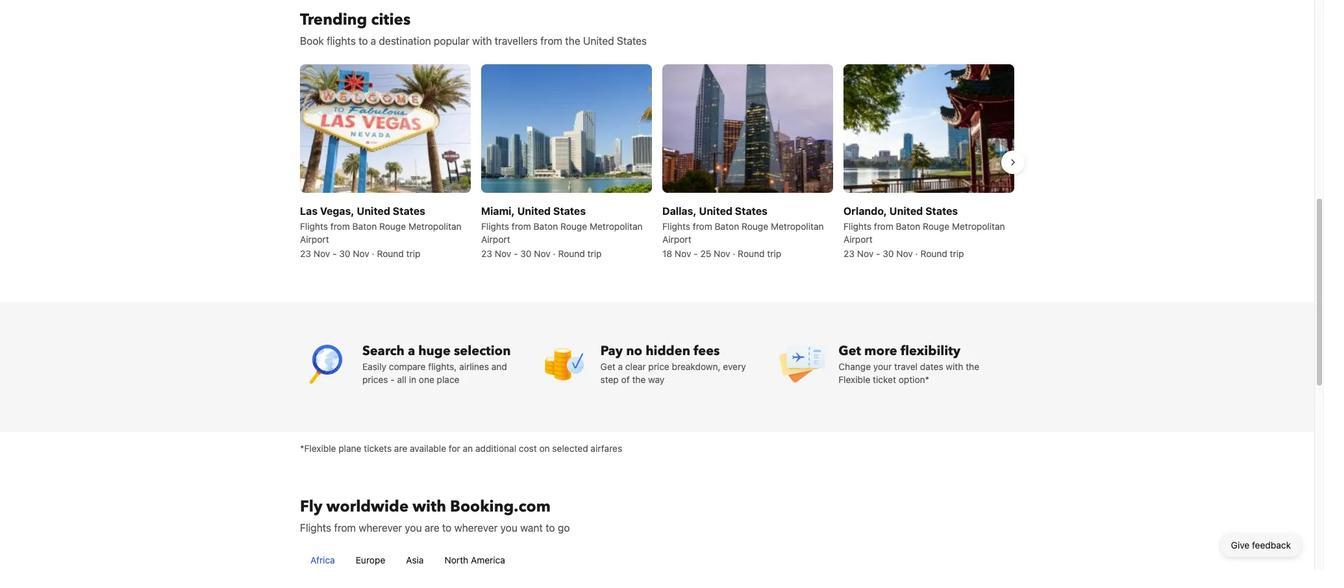 Task type: locate. For each thing, give the bounding box(es) containing it.
states inside dallas, united states flights from baton rouge metropolitan airport 18 nov - 25 nov · round trip
[[735, 205, 768, 217]]

1 baton from the left
[[352, 220, 377, 232]]

search a huge selection easily compare flights, airlines and prices - all in one place
[[362, 342, 511, 385]]

from
[[540, 35, 562, 47], [330, 220, 350, 232], [512, 220, 531, 232], [693, 220, 712, 232], [874, 220, 893, 232], [334, 522, 356, 533]]

4 metropolitan from the left
[[952, 220, 1005, 232]]

- inside miami, united states flights from baton rouge metropolitan airport 23 nov - 30 nov · round trip
[[514, 248, 518, 259]]

round inside dallas, united states flights from baton rouge metropolitan airport 18 nov - 25 nov · round trip
[[738, 248, 765, 259]]

23 for miami, united states
[[481, 248, 492, 259]]

0 horizontal spatial get
[[600, 361, 615, 372]]

1 horizontal spatial 30
[[520, 248, 532, 259]]

worldwide
[[326, 496, 409, 517]]

·
[[372, 248, 374, 259], [553, 248, 556, 259], [733, 248, 735, 259], [915, 248, 918, 259]]

2 23 from the left
[[481, 248, 492, 259]]

round
[[377, 248, 404, 259], [558, 248, 585, 259], [738, 248, 765, 259], [920, 248, 947, 259]]

round for miami, united states
[[558, 248, 585, 259]]

rouge inside orlando, united states flights from baton rouge metropolitan airport 23 nov - 30 nov · round trip
[[923, 220, 950, 232]]

1 vertical spatial are
[[425, 522, 439, 533]]

states for miami, united states
[[553, 205, 586, 217]]

get inside get more flexibility change your travel dates with the flexible ticket option*
[[839, 342, 861, 359]]

2 round from the left
[[558, 248, 585, 259]]

0 vertical spatial a
[[371, 35, 376, 47]]

united for dallas, united states
[[699, 205, 732, 217]]

1 30 from the left
[[339, 248, 350, 259]]

1 round from the left
[[377, 248, 404, 259]]

· inside orlando, united states flights from baton rouge metropolitan airport 23 nov - 30 nov · round trip
[[915, 248, 918, 259]]

united inside dallas, united states flights from baton rouge metropolitan airport 18 nov - 25 nov · round trip
[[699, 205, 732, 217]]

metropolitan inside orlando, united states flights from baton rouge metropolitan airport 23 nov - 30 nov · round trip
[[952, 220, 1005, 232]]

popular
[[434, 35, 470, 47]]

for
[[449, 443, 460, 454]]

region containing las vegas, united states
[[290, 59, 1025, 265]]

3 rouge from the left
[[742, 220, 768, 232]]

3 23 from the left
[[844, 248, 855, 259]]

4 baton from the left
[[896, 220, 920, 232]]

0 vertical spatial with
[[472, 35, 492, 47]]

round inside orlando, united states flights from baton rouge metropolitan airport 23 nov - 30 nov · round trip
[[920, 248, 947, 259]]

18
[[662, 248, 672, 259]]

nov
[[313, 248, 330, 259], [353, 248, 369, 259], [495, 248, 511, 259], [534, 248, 551, 259], [675, 248, 691, 259], [714, 248, 730, 259], [857, 248, 874, 259], [896, 248, 913, 259]]

north america button
[[434, 543, 516, 570]]

30 inside miami, united states flights from baton rouge metropolitan airport 23 nov - 30 nov · round trip
[[520, 248, 532, 259]]

get inside the "pay no hidden fees get a clear price breakdown, every step of the way"
[[600, 361, 615, 372]]

states for dallas, united states
[[735, 205, 768, 217]]

a
[[371, 35, 376, 47], [408, 342, 415, 359], [618, 361, 623, 372]]

states
[[617, 35, 647, 47], [393, 205, 425, 217], [553, 205, 586, 217], [735, 205, 768, 217], [925, 205, 958, 217]]

airport
[[300, 233, 329, 244], [481, 233, 510, 244], [662, 233, 691, 244], [844, 233, 873, 244]]

1 metropolitan from the left
[[408, 220, 462, 232]]

23 inside orlando, united states flights from baton rouge metropolitan airport 23 nov - 30 nov · round trip
[[844, 248, 855, 259]]

1 you from the left
[[405, 522, 422, 533]]

1 horizontal spatial are
[[425, 522, 439, 533]]

airport inside miami, united states flights from baton rouge metropolitan airport 23 nov - 30 nov · round trip
[[481, 233, 510, 244]]

rouge for miami,
[[560, 220, 587, 232]]

wherever
[[359, 522, 402, 533], [454, 522, 498, 533]]

destination
[[379, 35, 431, 47]]

flights inside orlando, united states flights from baton rouge metropolitan airport 23 nov - 30 nov · round trip
[[844, 220, 871, 232]]

airfares
[[591, 443, 622, 454]]

get up step
[[600, 361, 615, 372]]

plane
[[338, 443, 361, 454]]

1 vertical spatial a
[[408, 342, 415, 359]]

from up 25
[[693, 220, 712, 232]]

4 · from the left
[[915, 248, 918, 259]]

a inside the search a huge selection easily compare flights, airlines and prices - all in one place
[[408, 342, 415, 359]]

1 horizontal spatial the
[[632, 374, 646, 385]]

3 trip from the left
[[767, 248, 781, 259]]

2 trip from the left
[[587, 248, 602, 259]]

2 vertical spatial a
[[618, 361, 623, 372]]

europe
[[356, 554, 385, 565]]

rouge
[[379, 220, 406, 232], [560, 220, 587, 232], [742, 220, 768, 232], [923, 220, 950, 232]]

· for dallas, united states
[[733, 248, 735, 259]]

- inside the search a huge selection easily compare flights, airlines and prices - all in one place
[[391, 374, 395, 385]]

metropolitan for orlando,
[[952, 220, 1005, 232]]

in
[[409, 374, 416, 385]]

a inside the "pay no hidden fees get a clear price breakdown, every step of the way"
[[618, 361, 623, 372]]

30
[[339, 248, 350, 259], [520, 248, 532, 259], [883, 248, 894, 259]]

airport up 18
[[662, 233, 691, 244]]

airport down 'orlando,'
[[844, 233, 873, 244]]

the right dates
[[966, 361, 979, 372]]

0 horizontal spatial 30
[[339, 248, 350, 259]]

metropolitan
[[408, 220, 462, 232], [590, 220, 643, 232], [771, 220, 824, 232], [952, 220, 1005, 232]]

23 inside miami, united states flights from baton rouge metropolitan airport 23 nov - 30 nov · round trip
[[481, 248, 492, 259]]

dallas,
[[662, 205, 697, 217]]

flights
[[300, 220, 328, 232], [481, 220, 509, 232], [662, 220, 690, 232], [844, 220, 871, 232], [300, 522, 331, 533]]

compare
[[389, 361, 426, 372]]

from inside miami, united states flights from baton rouge metropolitan airport 23 nov - 30 nov · round trip
[[512, 220, 531, 232]]

wherever up north america button
[[454, 522, 498, 533]]

- left all
[[391, 374, 395, 385]]

to left go
[[546, 522, 555, 533]]

1 · from the left
[[372, 248, 374, 259]]

3 round from the left
[[738, 248, 765, 259]]

2 horizontal spatial 30
[[883, 248, 894, 259]]

airport for miami,
[[481, 233, 510, 244]]

trip for orlando, united states
[[950, 248, 964, 259]]

1 horizontal spatial to
[[442, 522, 452, 533]]

0 horizontal spatial are
[[394, 443, 407, 454]]

3 · from the left
[[733, 248, 735, 259]]

3 30 from the left
[[883, 248, 894, 259]]

1 trip from the left
[[406, 248, 420, 259]]

· inside dallas, united states flights from baton rouge metropolitan airport 18 nov - 25 nov · round trip
[[733, 248, 735, 259]]

1 airport from the left
[[300, 233, 329, 244]]

rouge inside dallas, united states flights from baton rouge metropolitan airport 18 nov - 25 nov · round trip
[[742, 220, 768, 232]]

0 horizontal spatial wherever
[[359, 522, 402, 533]]

- down "miami,"
[[514, 248, 518, 259]]

airport for orlando,
[[844, 233, 873, 244]]

states inside miami, united states flights from baton rouge metropolitan airport 23 nov - 30 nov · round trip
[[553, 205, 586, 217]]

23 down "miami,"
[[481, 248, 492, 259]]

selected
[[552, 443, 588, 454]]

from inside orlando, united states flights from baton rouge metropolitan airport 23 nov - 30 nov · round trip
[[874, 220, 893, 232]]

get up change
[[839, 342, 861, 359]]

3 airport from the left
[[662, 233, 691, 244]]

airport down las
[[300, 233, 329, 244]]

metropolitan inside miami, united states flights from baton rouge metropolitan airport 23 nov - 30 nov · round trip
[[590, 220, 643, 232]]

flights inside fly worldwide with booking.com flights from wherever you are to wherever you want to go
[[300, 522, 331, 533]]

give feedback
[[1231, 540, 1291, 551]]

baton
[[352, 220, 377, 232], [534, 220, 558, 232], [715, 220, 739, 232], [896, 220, 920, 232]]

from down worldwide
[[334, 522, 356, 533]]

23
[[300, 248, 311, 259], [481, 248, 492, 259], [844, 248, 855, 259]]

more
[[864, 342, 897, 359]]

trip inside orlando, united states flights from baton rouge metropolitan airport 23 nov - 30 nov · round trip
[[950, 248, 964, 259]]

round inside miami, united states flights from baton rouge metropolitan airport 23 nov - 30 nov · round trip
[[558, 248, 585, 259]]

2 30 from the left
[[520, 248, 532, 259]]

flights down 'orlando,'
[[844, 220, 871, 232]]

1 horizontal spatial a
[[408, 342, 415, 359]]

baton inside orlando, united states flights from baton rouge metropolitan airport 23 nov - 30 nov · round trip
[[896, 220, 920, 232]]

miami, united states image
[[481, 64, 652, 193]]

23 down las
[[300, 248, 311, 259]]

6 nov from the left
[[714, 248, 730, 259]]

30 inside orlando, united states flights from baton rouge metropolitan airport 23 nov - 30 nov · round trip
[[883, 248, 894, 259]]

pay no hidden fees get a clear price breakdown, every step of the way
[[600, 342, 746, 385]]

with right popular at the top left
[[472, 35, 492, 47]]

-
[[332, 248, 337, 259], [514, 248, 518, 259], [694, 248, 698, 259], [876, 248, 880, 259], [391, 374, 395, 385]]

the down clear
[[632, 374, 646, 385]]

from down 'orlando,'
[[874, 220, 893, 232]]

you up asia button
[[405, 522, 422, 533]]

metropolitan inside dallas, united states flights from baton rouge metropolitan airport 18 nov - 25 nov · round trip
[[771, 220, 824, 232]]

0 horizontal spatial with
[[412, 496, 446, 517]]

from down vegas,
[[330, 220, 350, 232]]

airlines
[[459, 361, 489, 372]]

0 horizontal spatial a
[[371, 35, 376, 47]]

2 airport from the left
[[481, 233, 510, 244]]

flights inside dallas, united states flights from baton rouge metropolitan airport 18 nov - 25 nov · round trip
[[662, 220, 690, 232]]

trip
[[406, 248, 420, 259], [587, 248, 602, 259], [767, 248, 781, 259], [950, 248, 964, 259]]

states inside orlando, united states flights from baton rouge metropolitan airport 23 nov - 30 nov · round trip
[[925, 205, 958, 217]]

easily
[[362, 361, 386, 372]]

2 rouge from the left
[[560, 220, 587, 232]]

to
[[358, 35, 368, 47], [442, 522, 452, 533], [546, 522, 555, 533]]

are up asia button
[[425, 522, 439, 533]]

airport inside orlando, united states flights from baton rouge metropolitan airport 23 nov - 30 nov · round trip
[[844, 233, 873, 244]]

step
[[600, 374, 619, 385]]

rouge inside miami, united states flights from baton rouge metropolitan airport 23 nov - 30 nov · round trip
[[560, 220, 587, 232]]

clear
[[625, 361, 646, 372]]

you
[[405, 522, 422, 533], [500, 522, 517, 533]]

flights down "miami,"
[[481, 220, 509, 232]]

3 metropolitan from the left
[[771, 220, 824, 232]]

cost
[[519, 443, 537, 454]]

· inside miami, united states flights from baton rouge metropolitan airport 23 nov - 30 nov · round trip
[[553, 248, 556, 259]]

*flexible plane tickets are available for an additional cost on selected airfares
[[300, 443, 622, 454]]

the right the travellers
[[565, 35, 580, 47]]

with up asia button
[[412, 496, 446, 517]]

and
[[491, 361, 507, 372]]

- for miami,
[[514, 248, 518, 259]]

- down 'orlando,'
[[876, 248, 880, 259]]

1 horizontal spatial get
[[839, 342, 861, 359]]

from right the travellers
[[540, 35, 562, 47]]

1 vertical spatial with
[[946, 361, 963, 372]]

place
[[437, 374, 459, 385]]

flights inside miami, united states flights from baton rouge metropolitan airport 23 nov - 30 nov · round trip
[[481, 220, 509, 232]]

4 airport from the left
[[844, 233, 873, 244]]

1 horizontal spatial wherever
[[454, 522, 498, 533]]

1 23 from the left
[[300, 248, 311, 259]]

- inside dallas, united states flights from baton rouge metropolitan airport 18 nov - 25 nov · round trip
[[694, 248, 698, 259]]

breakdown,
[[672, 361, 721, 372]]

you left want
[[500, 522, 517, 533]]

flights,
[[428, 361, 457, 372]]

fees
[[694, 342, 720, 359]]

united for orlando, united states
[[889, 205, 923, 217]]

4 round from the left
[[920, 248, 947, 259]]

america
[[471, 554, 505, 565]]

africa
[[310, 554, 335, 565]]

0 vertical spatial the
[[565, 35, 580, 47]]

a for pay
[[618, 361, 623, 372]]

2 horizontal spatial the
[[966, 361, 979, 372]]

30 for orlando, united states
[[883, 248, 894, 259]]

0 vertical spatial get
[[839, 342, 861, 359]]

- left 25
[[694, 248, 698, 259]]

0 horizontal spatial 23
[[300, 248, 311, 259]]

tab list
[[300, 543, 1014, 570]]

4 rouge from the left
[[923, 220, 950, 232]]

are right tickets
[[394, 443, 407, 454]]

united for miami, united states
[[517, 205, 551, 217]]

baton inside miami, united states flights from baton rouge metropolitan airport 23 nov - 30 nov · round trip
[[534, 220, 558, 232]]

3 baton from the left
[[715, 220, 739, 232]]

2 horizontal spatial with
[[946, 361, 963, 372]]

with
[[472, 35, 492, 47], [946, 361, 963, 372], [412, 496, 446, 517]]

8 nov from the left
[[896, 248, 913, 259]]

2 horizontal spatial a
[[618, 361, 623, 372]]

1 horizontal spatial you
[[500, 522, 517, 533]]

las vegas, united states image
[[300, 64, 471, 193]]

flights down las
[[300, 220, 328, 232]]

to up north
[[442, 522, 452, 533]]

2 baton from the left
[[534, 220, 558, 232]]

with right dates
[[946, 361, 963, 372]]

a down the 'cities'
[[371, 35, 376, 47]]

3 nov from the left
[[495, 248, 511, 259]]

trip inside miami, united states flights from baton rouge metropolitan airport 23 nov - 30 nov · round trip
[[587, 248, 602, 259]]

2 metropolitan from the left
[[590, 220, 643, 232]]

huge
[[418, 342, 451, 359]]

airport down "miami,"
[[481, 233, 510, 244]]

a up compare
[[408, 342, 415, 359]]

30 for miami, united states
[[520, 248, 532, 259]]

are
[[394, 443, 407, 454], [425, 522, 439, 533]]

africa button
[[300, 543, 345, 570]]

0 horizontal spatial the
[[565, 35, 580, 47]]

orlando, united states image
[[844, 64, 1014, 193]]

23 down 'orlando,'
[[844, 248, 855, 259]]

the inside get more flexibility change your travel dates with the flexible ticket option*
[[966, 361, 979, 372]]

2 vertical spatial the
[[632, 374, 646, 385]]

- down vegas,
[[332, 248, 337, 259]]

get
[[839, 342, 861, 359], [600, 361, 615, 372]]

a up of
[[618, 361, 623, 372]]

1 horizontal spatial with
[[472, 35, 492, 47]]

flights down fly
[[300, 522, 331, 533]]

1 rouge from the left
[[379, 220, 406, 232]]

united inside miami, united states flights from baton rouge metropolitan airport 23 nov - 30 nov · round trip
[[517, 205, 551, 217]]

2 · from the left
[[553, 248, 556, 259]]

travel
[[894, 361, 918, 372]]

united inside orlando, united states flights from baton rouge metropolitan airport 23 nov - 30 nov · round trip
[[889, 205, 923, 217]]

1 horizontal spatial 23
[[481, 248, 492, 259]]

1 vertical spatial the
[[966, 361, 979, 372]]

0 horizontal spatial you
[[405, 522, 422, 533]]

get more flexibility change your travel dates with the flexible ticket option*
[[839, 342, 979, 385]]

region
[[290, 59, 1025, 265]]

from down "miami,"
[[512, 220, 531, 232]]

with inside fly worldwide with booking.com flights from wherever you are to wherever you want to go
[[412, 496, 446, 517]]

2 vertical spatial with
[[412, 496, 446, 517]]

1 vertical spatial get
[[600, 361, 615, 372]]

change
[[839, 361, 871, 372]]

flights down dallas,
[[662, 220, 690, 232]]

a inside trending cities book flights to a destination popular with travellers from the united states
[[371, 35, 376, 47]]

the
[[565, 35, 580, 47], [966, 361, 979, 372], [632, 374, 646, 385]]

- inside orlando, united states flights from baton rouge metropolitan airport 23 nov - 30 nov · round trip
[[876, 248, 880, 259]]

with inside trending cities book flights to a destination popular with travellers from the united states
[[472, 35, 492, 47]]

to right flights
[[358, 35, 368, 47]]

4 trip from the left
[[950, 248, 964, 259]]

rouge for dallas,
[[742, 220, 768, 232]]

trip for dallas, united states
[[767, 248, 781, 259]]

0 horizontal spatial to
[[358, 35, 368, 47]]

a for trending
[[371, 35, 376, 47]]

2 horizontal spatial 23
[[844, 248, 855, 259]]

trip inside dallas, united states flights from baton rouge metropolitan airport 18 nov - 25 nov · round trip
[[767, 248, 781, 259]]

wherever down worldwide
[[359, 522, 402, 533]]

baton inside the las vegas, united states flights from baton rouge metropolitan airport 23 nov - 30 nov · round trip
[[352, 220, 377, 232]]

23 inside the las vegas, united states flights from baton rouge metropolitan airport 23 nov - 30 nov · round trip
[[300, 248, 311, 259]]

round for dallas, united states
[[738, 248, 765, 259]]

united
[[583, 35, 614, 47], [357, 205, 390, 217], [517, 205, 551, 217], [699, 205, 732, 217], [889, 205, 923, 217]]

baton inside dallas, united states flights from baton rouge metropolitan airport 18 nov - 25 nov · round trip
[[715, 220, 739, 232]]

airport inside dallas, united states flights from baton rouge metropolitan airport 18 nov - 25 nov · round trip
[[662, 233, 691, 244]]



Task type: describe. For each thing, give the bounding box(es) containing it.
additional
[[475, 443, 516, 454]]

flights
[[327, 35, 356, 47]]

trending
[[300, 9, 367, 31]]

miami, united states flights from baton rouge metropolitan airport 23 nov - 30 nov · round trip
[[481, 205, 643, 259]]

0 vertical spatial are
[[394, 443, 407, 454]]

5 nov from the left
[[675, 248, 691, 259]]

2 wherever from the left
[[454, 522, 498, 533]]

book
[[300, 35, 324, 47]]

30 inside the las vegas, united states flights from baton rouge metropolitan airport 23 nov - 30 nov · round trip
[[339, 248, 350, 259]]

go
[[558, 522, 570, 533]]

feedback
[[1252, 540, 1291, 551]]

· inside the las vegas, united states flights from baton rouge metropolitan airport 23 nov - 30 nov · round trip
[[372, 248, 374, 259]]

asia
[[406, 554, 424, 565]]

your
[[873, 361, 892, 372]]

hidden
[[646, 342, 690, 359]]

rouge for orlando,
[[923, 220, 950, 232]]

2 nov from the left
[[353, 248, 369, 259]]

2 you from the left
[[500, 522, 517, 533]]

booking.com
[[450, 496, 551, 517]]

2 horizontal spatial to
[[546, 522, 555, 533]]

tab list containing africa
[[300, 543, 1014, 570]]

1 wherever from the left
[[359, 522, 402, 533]]

trip inside the las vegas, united states flights from baton rouge metropolitan airport 23 nov - 30 nov · round trip
[[406, 248, 420, 259]]

every
[[723, 361, 746, 372]]

1 nov from the left
[[313, 248, 330, 259]]

search
[[362, 342, 405, 359]]

metropolitan for dallas,
[[771, 220, 824, 232]]

asia button
[[396, 543, 434, 570]]

flights for miami,
[[481, 220, 509, 232]]

tickets
[[364, 443, 392, 454]]

- for dallas,
[[694, 248, 698, 259]]

flights for dallas,
[[662, 220, 690, 232]]

price
[[648, 361, 669, 372]]

selection
[[454, 342, 511, 359]]

7 nov from the left
[[857, 248, 874, 259]]

no
[[626, 342, 642, 359]]

dallas, united states flights from baton rouge metropolitan airport 18 nov - 25 nov · round trip
[[662, 205, 824, 259]]

baton for dallas,
[[715, 220, 739, 232]]

give
[[1231, 540, 1250, 551]]

25
[[700, 248, 711, 259]]

with inside get more flexibility change your travel dates with the flexible ticket option*
[[946, 361, 963, 372]]

united inside the las vegas, united states flights from baton rouge metropolitan airport 23 nov - 30 nov · round trip
[[357, 205, 390, 217]]

las vegas, united states flights from baton rouge metropolitan airport 23 nov - 30 nov · round trip
[[300, 205, 462, 259]]

prices
[[362, 374, 388, 385]]

states for orlando, united states
[[925, 205, 958, 217]]

trip for miami, united states
[[587, 248, 602, 259]]

baton for miami,
[[534, 220, 558, 232]]

flights inside the las vegas, united states flights from baton rouge metropolitan airport 23 nov - 30 nov · round trip
[[300, 220, 328, 232]]

trending cities book flights to a destination popular with travellers from the united states
[[300, 9, 647, 47]]

the inside the "pay no hidden fees get a clear price breakdown, every step of the way"
[[632, 374, 646, 385]]

orlando, united states flights from baton rouge metropolitan airport 23 nov - 30 nov · round trip
[[844, 205, 1005, 259]]

airport for dallas,
[[662, 233, 691, 244]]

flexibility
[[900, 342, 960, 359]]

dates
[[920, 361, 943, 372]]

metropolitan inside the las vegas, united states flights from baton rouge metropolitan airport 23 nov - 30 nov · round trip
[[408, 220, 462, 232]]

· for orlando, united states
[[915, 248, 918, 259]]

united inside trending cities book flights to a destination popular with travellers from the united states
[[583, 35, 614, 47]]

from inside the las vegas, united states flights from baton rouge metropolitan airport 23 nov - 30 nov · round trip
[[330, 220, 350, 232]]

- inside the las vegas, united states flights from baton rouge metropolitan airport 23 nov - 30 nov · round trip
[[332, 248, 337, 259]]

north america
[[445, 554, 505, 565]]

*flexible
[[300, 443, 336, 454]]

23 for orlando, united states
[[844, 248, 855, 259]]

round inside the las vegas, united states flights from baton rouge metropolitan airport 23 nov - 30 nov · round trip
[[377, 248, 404, 259]]

baton for orlando,
[[896, 220, 920, 232]]

are inside fly worldwide with booking.com flights from wherever you are to wherever you want to go
[[425, 522, 439, 533]]

pay
[[600, 342, 623, 359]]

orlando,
[[844, 205, 887, 217]]

round for orlando, united states
[[920, 248, 947, 259]]

available
[[410, 443, 446, 454]]

metropolitan for miami,
[[590, 220, 643, 232]]

4 nov from the left
[[534, 248, 551, 259]]

las
[[300, 205, 318, 217]]

dallas, united states image
[[662, 64, 833, 193]]

flexible
[[839, 374, 870, 385]]

the inside trending cities book flights to a destination popular with travellers from the united states
[[565, 35, 580, 47]]

fly worldwide with booking.com flights from wherever you are to wherever you want to go
[[300, 496, 570, 533]]

vegas,
[[320, 205, 354, 217]]

fly
[[300, 496, 322, 517]]

an
[[463, 443, 473, 454]]

on
[[539, 443, 550, 454]]

all
[[397, 374, 407, 385]]

airport inside the las vegas, united states flights from baton rouge metropolitan airport 23 nov - 30 nov · round trip
[[300, 233, 329, 244]]

flights for orlando,
[[844, 220, 871, 232]]

give feedback button
[[1221, 534, 1301, 557]]

rouge inside the las vegas, united states flights from baton rouge metropolitan airport 23 nov - 30 nov · round trip
[[379, 220, 406, 232]]

states inside trending cities book flights to a destination popular with travellers from the united states
[[617, 35, 647, 47]]

from inside fly worldwide with booking.com flights from wherever you are to wherever you want to go
[[334, 522, 356, 533]]

option*
[[899, 374, 929, 385]]

europe button
[[345, 543, 396, 570]]

ticket
[[873, 374, 896, 385]]

- for orlando,
[[876, 248, 880, 259]]

to inside trending cities book flights to a destination popular with travellers from the united states
[[358, 35, 368, 47]]

want
[[520, 522, 543, 533]]

cities
[[371, 9, 411, 31]]

of
[[621, 374, 630, 385]]

· for miami, united states
[[553, 248, 556, 259]]

miami,
[[481, 205, 515, 217]]

one
[[419, 374, 434, 385]]

states inside the las vegas, united states flights from baton rouge metropolitan airport 23 nov - 30 nov · round trip
[[393, 205, 425, 217]]

north
[[445, 554, 468, 565]]

travellers
[[495, 35, 538, 47]]

from inside trending cities book flights to a destination popular with travellers from the united states
[[540, 35, 562, 47]]

from inside dallas, united states flights from baton rouge metropolitan airport 18 nov - 25 nov · round trip
[[693, 220, 712, 232]]

way
[[648, 374, 665, 385]]



Task type: vqa. For each thing, say whether or not it's contained in the screenshot.
HIGH
no



